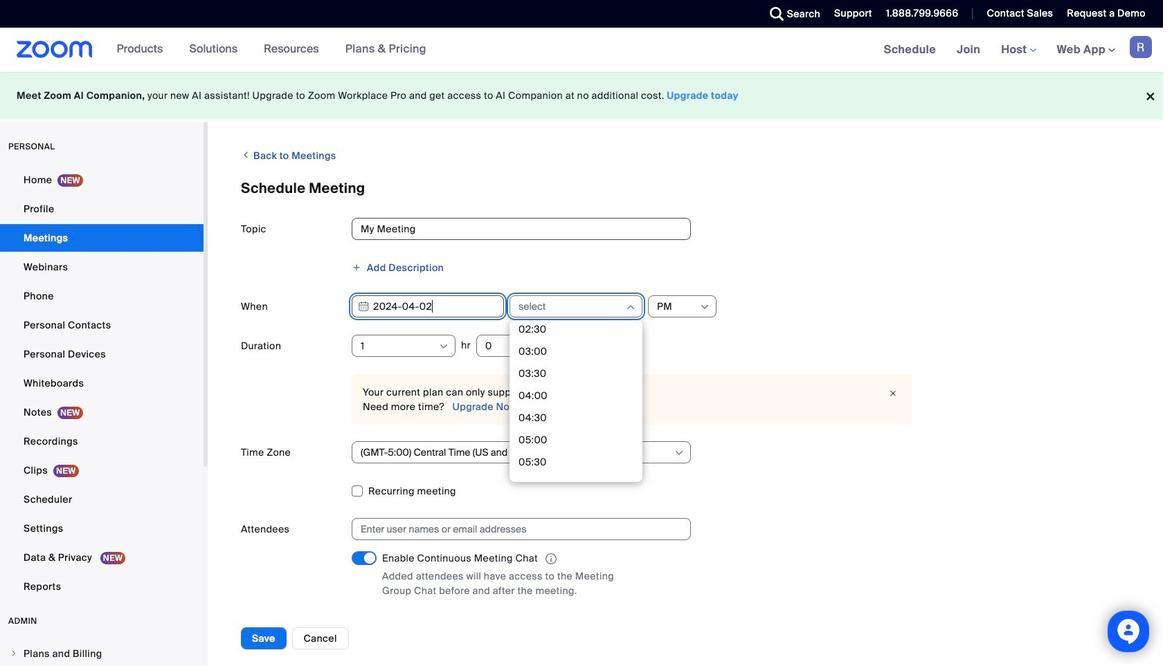 Task type: locate. For each thing, give the bounding box(es) containing it.
menu item
[[0, 641, 204, 667]]

footer
[[0, 72, 1164, 120]]

left image
[[241, 148, 251, 162]]

1 horizontal spatial show options image
[[700, 302, 711, 313]]

product information navigation
[[106, 28, 437, 72]]

profile picture image
[[1130, 36, 1153, 58]]

hide options image
[[625, 302, 637, 313]]

zoom logo image
[[17, 41, 93, 58]]

personal menu menu
[[0, 166, 204, 603]]

show options image
[[700, 302, 711, 313], [438, 341, 450, 353]]

application
[[382, 552, 646, 567]]

0 horizontal spatial show options image
[[438, 341, 450, 353]]

list box
[[513, 208, 639, 667]]

0 vertical spatial show options image
[[700, 302, 711, 313]]

select start time text field
[[519, 296, 625, 317]]

meetings navigation
[[874, 28, 1164, 73]]

learn more about enable continuous meeting chat image
[[542, 554, 561, 566]]

banner
[[0, 28, 1164, 73]]

option group
[[352, 617, 1130, 639]]



Task type: describe. For each thing, give the bounding box(es) containing it.
1 vertical spatial show options image
[[438, 341, 450, 353]]

Persistent Chat, enter email address,Enter user names or email addresses text field
[[361, 519, 670, 540]]

right image
[[10, 650, 18, 659]]

choose date text field
[[352, 296, 504, 318]]

My Meeting text field
[[352, 218, 691, 240]]

add image
[[352, 263, 362, 273]]

close image
[[885, 387, 902, 401]]

show options image
[[674, 448, 685, 459]]



Task type: vqa. For each thing, say whether or not it's contained in the screenshot.
the top Show options image
yes



